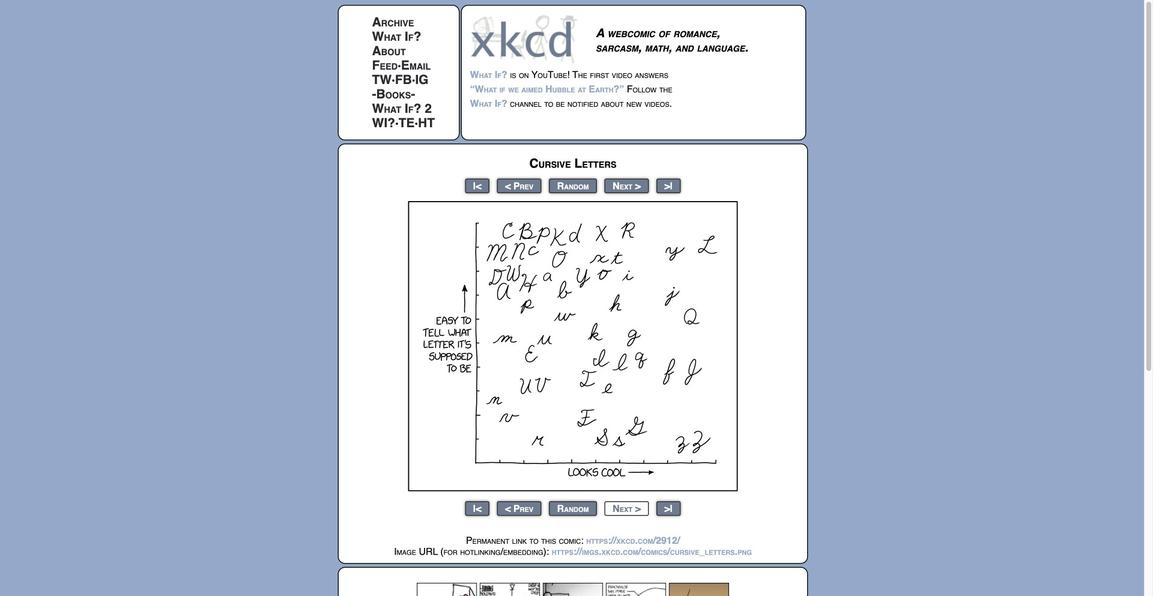 Task type: describe. For each thing, give the bounding box(es) containing it.
xkcd.com logo image
[[470, 14, 581, 64]]



Task type: locate. For each thing, give the bounding box(es) containing it.
cursive letters image
[[408, 201, 738, 492]]

selected comics image
[[417, 583, 729, 597]]



